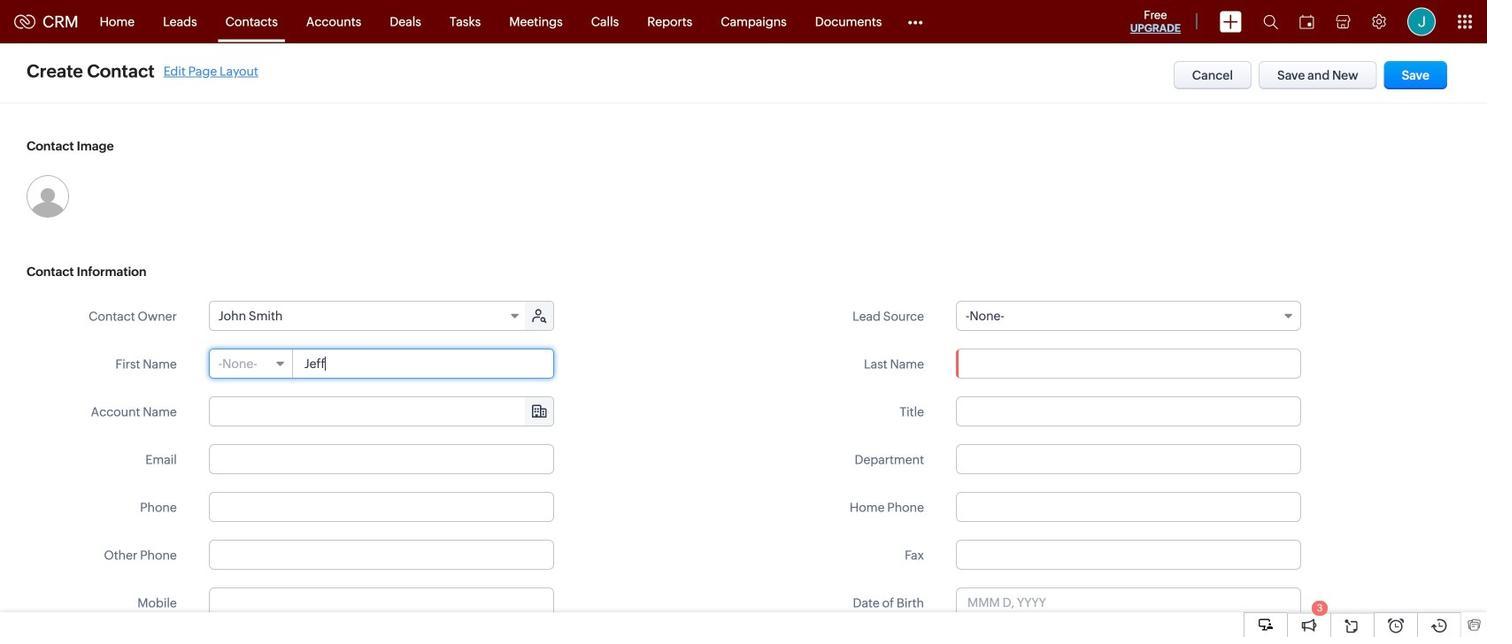 Task type: vqa. For each thing, say whether or not it's contained in the screenshot.
text field
yes



Task type: locate. For each thing, give the bounding box(es) containing it.
search element
[[1253, 0, 1289, 43]]

None text field
[[294, 350, 553, 378], [956, 397, 1302, 427], [209, 445, 554, 475], [209, 492, 554, 522], [956, 540, 1302, 570], [294, 350, 553, 378], [956, 397, 1302, 427], [209, 445, 554, 475], [209, 492, 554, 522], [956, 540, 1302, 570]]

Other Modules field
[[896, 8, 935, 36]]

image image
[[27, 175, 69, 218]]

profile image
[[1408, 8, 1436, 36]]

None text field
[[956, 349, 1302, 379], [956, 445, 1302, 475], [956, 492, 1302, 522], [209, 540, 554, 570], [209, 588, 554, 618], [956, 349, 1302, 379], [956, 445, 1302, 475], [956, 492, 1302, 522], [209, 540, 554, 570], [209, 588, 554, 618]]

None field
[[956, 301, 1302, 331], [210, 302, 527, 330], [210, 350, 293, 378], [210, 398, 553, 426], [956, 301, 1302, 331], [210, 302, 527, 330], [210, 350, 293, 378], [210, 398, 553, 426]]

calendar image
[[1300, 15, 1315, 29]]



Task type: describe. For each thing, give the bounding box(es) containing it.
create menu element
[[1210, 0, 1253, 43]]

search image
[[1264, 14, 1279, 29]]

profile element
[[1397, 0, 1447, 43]]

logo image
[[14, 15, 35, 29]]

create menu image
[[1220, 11, 1242, 32]]

MMM D, YYYY text field
[[956, 588, 1302, 618]]



